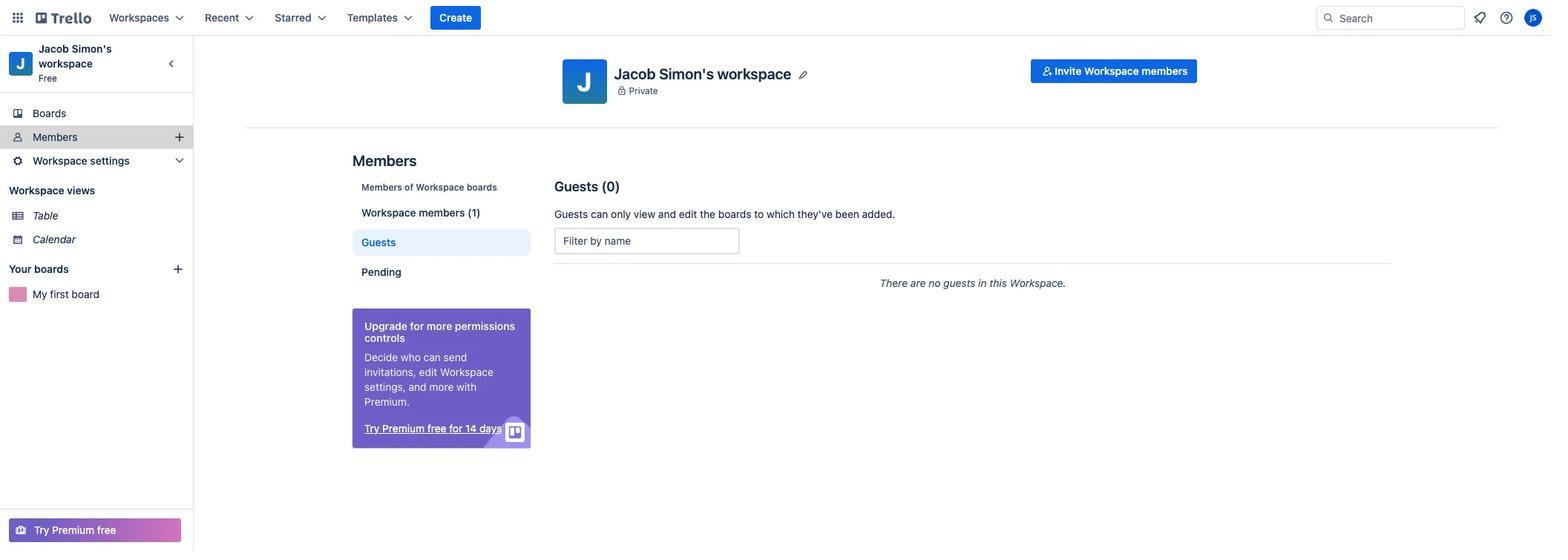 Task type: vqa. For each thing, say whether or not it's contained in the screenshot.
This member is an admin of this board. image
no



Task type: locate. For each thing, give the bounding box(es) containing it.
0 horizontal spatial j
[[17, 55, 25, 72]]

starred button
[[266, 6, 335, 30]]

edit down who
[[419, 366, 437, 379]]

boards up first
[[34, 263, 69, 275]]

jacob simon's workspace free
[[39, 42, 114, 84]]

0 horizontal spatial premium
[[52, 524, 94, 537]]

the
[[700, 208, 716, 221]]

jacob simon (jacobsimon16) image
[[1525, 9, 1543, 27]]

simon's inside jacob simon's workspace free
[[72, 42, 112, 55]]

boards left to
[[719, 208, 752, 221]]

0 vertical spatial jacob
[[39, 42, 69, 55]]

0 vertical spatial can
[[591, 208, 608, 221]]

1 vertical spatial boards
[[719, 208, 752, 221]]

try
[[365, 422, 380, 435], [34, 524, 49, 537]]

free inside button
[[97, 524, 116, 537]]

1 horizontal spatial for
[[449, 422, 463, 435]]

jacob for jacob simon's workspace
[[614, 65, 656, 82]]

1 horizontal spatial premium
[[383, 422, 425, 435]]

my
[[33, 288, 47, 301]]

1 vertical spatial more
[[429, 381, 454, 394]]

0 vertical spatial members
[[33, 131, 78, 143]]

jacob up private
[[614, 65, 656, 82]]

simon's
[[72, 42, 112, 55], [659, 65, 714, 82]]

j
[[17, 55, 25, 72], [577, 66, 592, 97]]

1 vertical spatial and
[[409, 381, 427, 394]]

j left private
[[577, 66, 592, 97]]

workspace down primary element
[[718, 65, 792, 82]]

workspace members
[[362, 206, 465, 219]]

jacob for jacob simon's workspace free
[[39, 42, 69, 55]]

workspace
[[1085, 65, 1140, 77], [33, 154, 87, 167], [416, 182, 465, 193], [9, 184, 64, 197], [362, 206, 416, 219], [440, 366, 494, 379]]

try premium free for 14 days
[[365, 422, 502, 435]]

0 horizontal spatial simon's
[[72, 42, 112, 55]]

more
[[427, 320, 452, 333], [429, 381, 454, 394]]

workspace up "workspace views"
[[33, 154, 87, 167]]

your
[[9, 263, 32, 275]]

your boards
[[9, 263, 69, 275]]

0 vertical spatial simon's
[[72, 42, 112, 55]]

1 horizontal spatial jacob
[[614, 65, 656, 82]]

0 horizontal spatial boards
[[34, 263, 69, 275]]

Filter by name text field
[[555, 228, 740, 255]]

there are no guests in this workspace.
[[880, 277, 1067, 290]]

0 horizontal spatial and
[[409, 381, 427, 394]]

1 horizontal spatial try
[[365, 422, 380, 435]]

templates
[[347, 11, 398, 24]]

1 vertical spatial jacob
[[614, 65, 656, 82]]

workspace views
[[9, 184, 95, 197]]

workspace settings
[[33, 154, 130, 167]]

in
[[979, 277, 987, 290]]

1 horizontal spatial free
[[428, 422, 447, 435]]

0 vertical spatial premium
[[383, 422, 425, 435]]

0 vertical spatial guests
[[555, 179, 599, 195]]

members down boards
[[33, 131, 78, 143]]

1 horizontal spatial edit
[[679, 208, 697, 221]]

0 horizontal spatial try
[[34, 524, 49, 537]]

been
[[836, 208, 860, 221]]

0 vertical spatial try
[[365, 422, 380, 435]]

guests can only view and edit the boards to which they've been added.
[[555, 208, 896, 221]]

my first board
[[33, 288, 99, 301]]

can left only
[[591, 208, 608, 221]]

workspace for jacob simon's workspace
[[718, 65, 792, 82]]

and
[[659, 208, 676, 221], [409, 381, 427, 394]]

0 vertical spatial and
[[659, 208, 676, 221]]

invitations,
[[365, 366, 416, 379]]

there
[[880, 277, 908, 290]]

workspace inside upgrade for more permissions controls decide who can send invitations, edit workspace settings, and more with premium.
[[440, 366, 494, 379]]

my first board link
[[33, 287, 184, 302]]

1 vertical spatial edit
[[419, 366, 437, 379]]

premium
[[383, 422, 425, 435], [52, 524, 94, 537]]

and down who
[[409, 381, 427, 394]]

your boards with 1 items element
[[9, 261, 150, 278]]

pending link
[[353, 259, 531, 286]]

1 horizontal spatial simon's
[[659, 65, 714, 82]]

boards
[[33, 107, 66, 120]]

1 horizontal spatial can
[[591, 208, 608, 221]]

2 vertical spatial boards
[[34, 263, 69, 275]]

edit left the
[[679, 208, 697, 221]]

premium for try premium free for 14 days
[[383, 422, 425, 435]]

free
[[428, 422, 447, 435], [97, 524, 116, 537]]

sm image
[[1040, 64, 1055, 79]]

and right view
[[659, 208, 676, 221]]

workspace.
[[1010, 277, 1067, 290]]

invite workspace members
[[1055, 65, 1188, 77]]

guests left (
[[555, 179, 599, 195]]

free inside 'button'
[[428, 422, 447, 435]]

settings,
[[365, 381, 406, 394]]

1 vertical spatial guests
[[555, 208, 588, 221]]

simon's for jacob simon's workspace
[[659, 65, 714, 82]]

guests left only
[[555, 208, 588, 221]]

guests
[[555, 179, 599, 195], [555, 208, 588, 221], [362, 236, 396, 249]]

(1)
[[468, 206, 481, 219]]

members up of
[[353, 152, 417, 169]]

add board image
[[172, 264, 184, 275]]

and inside upgrade for more permissions controls decide who can send invitations, edit workspace settings, and more with premium.
[[409, 381, 427, 394]]

2 vertical spatial guests
[[362, 236, 396, 249]]

0 horizontal spatial members
[[419, 206, 465, 219]]

to
[[755, 208, 764, 221]]

settings
[[90, 154, 130, 167]]

0 vertical spatial boards
[[467, 182, 497, 193]]

jacob
[[39, 42, 69, 55], [614, 65, 656, 82]]

1 vertical spatial try
[[34, 524, 49, 537]]

0 horizontal spatial edit
[[419, 366, 437, 379]]

members of workspace boards
[[362, 182, 497, 193]]

workspace for jacob simon's workspace free
[[39, 57, 93, 70]]

0 vertical spatial free
[[428, 422, 447, 435]]

boards
[[467, 182, 497, 193], [719, 208, 752, 221], [34, 263, 69, 275]]

workspace up free
[[39, 57, 93, 70]]

premium inside button
[[52, 524, 94, 537]]

try inside button
[[34, 524, 49, 537]]

0 vertical spatial for
[[410, 320, 424, 333]]

0 vertical spatial edit
[[679, 208, 697, 221]]

templates button
[[338, 6, 422, 30]]

more left with
[[429, 381, 454, 394]]

workspace right invite at the top right of the page
[[1085, 65, 1140, 77]]

this
[[990, 277, 1007, 290]]

try premium free for 14 days button
[[365, 422, 502, 437]]

guests up pending
[[362, 236, 396, 249]]

0 vertical spatial more
[[427, 320, 452, 333]]

workspace
[[39, 57, 93, 70], [718, 65, 792, 82]]

can
[[591, 208, 608, 221], [424, 351, 441, 364]]

board
[[72, 288, 99, 301]]

edit inside upgrade for more permissions controls decide who can send invitations, edit workspace settings, and more with premium.
[[419, 366, 437, 379]]

for right upgrade
[[410, 320, 424, 333]]

1 horizontal spatial j
[[577, 66, 592, 97]]

members left of
[[362, 182, 402, 193]]

1 vertical spatial for
[[449, 422, 463, 435]]

they've
[[798, 208, 833, 221]]

members
[[1142, 65, 1188, 77], [419, 206, 465, 219]]

1 horizontal spatial boards
[[467, 182, 497, 193]]

create button
[[431, 6, 481, 30]]

1 horizontal spatial workspace
[[718, 65, 792, 82]]

recent button
[[196, 6, 263, 30]]

workspace inside jacob simon's workspace free
[[39, 57, 93, 70]]

workspace up with
[[440, 366, 494, 379]]

jacob simon's workspace link
[[39, 42, 114, 70]]

j inside button
[[577, 66, 592, 97]]

which
[[767, 208, 795, 221]]

of
[[405, 182, 414, 193]]

0 horizontal spatial workspace
[[39, 57, 93, 70]]

workspaces
[[109, 11, 169, 24]]

calendar
[[33, 233, 76, 246]]

1 vertical spatial simon's
[[659, 65, 714, 82]]

send
[[444, 351, 467, 364]]

1 horizontal spatial members
[[1142, 65, 1188, 77]]

edit
[[679, 208, 697, 221], [419, 366, 437, 379]]

primary element
[[0, 0, 1552, 36]]

only
[[611, 208, 631, 221]]

0 vertical spatial members
[[1142, 65, 1188, 77]]

for
[[410, 320, 424, 333], [449, 422, 463, 435]]

try inside 'button'
[[365, 422, 380, 435]]

j left jacob simon's workspace free
[[17, 55, 25, 72]]

jacob inside jacob simon's workspace free
[[39, 42, 69, 55]]

0 horizontal spatial for
[[410, 320, 424, 333]]

premium inside 'button'
[[383, 422, 425, 435]]

jacob up free
[[39, 42, 69, 55]]

1 vertical spatial free
[[97, 524, 116, 537]]

for left 14
[[449, 422, 463, 435]]

1 vertical spatial can
[[424, 351, 441, 364]]

boards up (1)
[[467, 182, 497, 193]]

free for try premium free
[[97, 524, 116, 537]]

0 horizontal spatial jacob
[[39, 42, 69, 55]]

0 horizontal spatial free
[[97, 524, 116, 537]]

0 horizontal spatial can
[[424, 351, 441, 364]]

more up send
[[427, 320, 452, 333]]

1 vertical spatial premium
[[52, 524, 94, 537]]

can right who
[[424, 351, 441, 364]]

boards link
[[0, 102, 193, 125]]

members
[[33, 131, 78, 143], [353, 152, 417, 169], [362, 182, 402, 193]]



Task type: describe. For each thing, give the bounding box(es) containing it.
are
[[911, 277, 926, 290]]

pending
[[362, 266, 402, 278]]

0 notifications image
[[1472, 9, 1489, 27]]

who
[[401, 351, 421, 364]]

invite workspace members button
[[1032, 59, 1197, 83]]

boards inside your boards with 1 items element
[[34, 263, 69, 275]]

workspace inside popup button
[[33, 154, 87, 167]]

j for j link
[[17, 55, 25, 72]]

invite
[[1055, 65, 1082, 77]]

decide
[[365, 351, 398, 364]]

members inside button
[[1142, 65, 1188, 77]]

free for try premium free for 14 days
[[428, 422, 447, 435]]

permissions
[[455, 320, 515, 333]]

days
[[480, 422, 502, 435]]

upgrade for more permissions controls decide who can send invitations, edit workspace settings, and more with premium.
[[365, 320, 515, 408]]

try premium free button
[[9, 519, 181, 543]]

added.
[[862, 208, 896, 221]]

guests for guests link
[[362, 236, 396, 249]]

j link
[[9, 52, 33, 76]]

table link
[[33, 209, 184, 223]]

1 vertical spatial members
[[419, 206, 465, 219]]

can inside upgrade for more permissions controls decide who can send invitations, edit workspace settings, and more with premium.
[[424, 351, 441, 364]]

view
[[634, 208, 656, 221]]

guests
[[944, 277, 976, 290]]

)
[[615, 179, 621, 195]]

jacob simon's workspace
[[614, 65, 792, 82]]

no
[[929, 277, 941, 290]]

workspace up table
[[9, 184, 64, 197]]

workspace inside button
[[1085, 65, 1140, 77]]

simon's for jacob simon's workspace free
[[72, 42, 112, 55]]

controls
[[365, 332, 405, 345]]

j button
[[562, 59, 607, 104]]

table
[[33, 209, 58, 222]]

views
[[67, 184, 95, 197]]

recent
[[205, 11, 239, 24]]

1 vertical spatial members
[[353, 152, 417, 169]]

workspaces button
[[100, 6, 193, 30]]

guests for guests can only view and edit the boards to which they've been added.
[[555, 208, 588, 221]]

premium for try premium free
[[52, 524, 94, 537]]

workspace settings button
[[0, 149, 193, 173]]

premium.
[[365, 396, 410, 408]]

Search field
[[1335, 7, 1465, 29]]

for inside upgrade for more permissions controls decide who can send invitations, edit workspace settings, and more with premium.
[[410, 320, 424, 333]]

starred
[[275, 11, 312, 24]]

2 horizontal spatial boards
[[719, 208, 752, 221]]

private
[[629, 85, 658, 96]]

1 horizontal spatial and
[[659, 208, 676, 221]]

14
[[466, 422, 477, 435]]

members inside 'link'
[[33, 131, 78, 143]]

2 vertical spatial members
[[362, 182, 402, 193]]

try for try premium free for 14 days
[[365, 422, 380, 435]]

for inside 'button'
[[449, 422, 463, 435]]

search image
[[1323, 12, 1335, 24]]

workspace down of
[[362, 206, 416, 219]]

first
[[50, 288, 69, 301]]

open information menu image
[[1500, 10, 1515, 25]]

try for try premium free
[[34, 524, 49, 537]]

workspace right of
[[416, 182, 465, 193]]

guests link
[[353, 229, 531, 256]]

back to home image
[[36, 6, 91, 30]]

j for j button
[[577, 66, 592, 97]]

(
[[602, 179, 607, 195]]

workspace navigation collapse icon image
[[162, 53, 183, 74]]

0
[[607, 179, 615, 195]]

try premium free
[[34, 524, 116, 537]]

calendar link
[[33, 232, 184, 247]]

members link
[[0, 125, 193, 149]]

( 0 )
[[602, 179, 621, 195]]

upgrade
[[365, 320, 408, 333]]

with
[[457, 381, 477, 394]]

free
[[39, 73, 57, 84]]

create
[[440, 11, 472, 24]]



